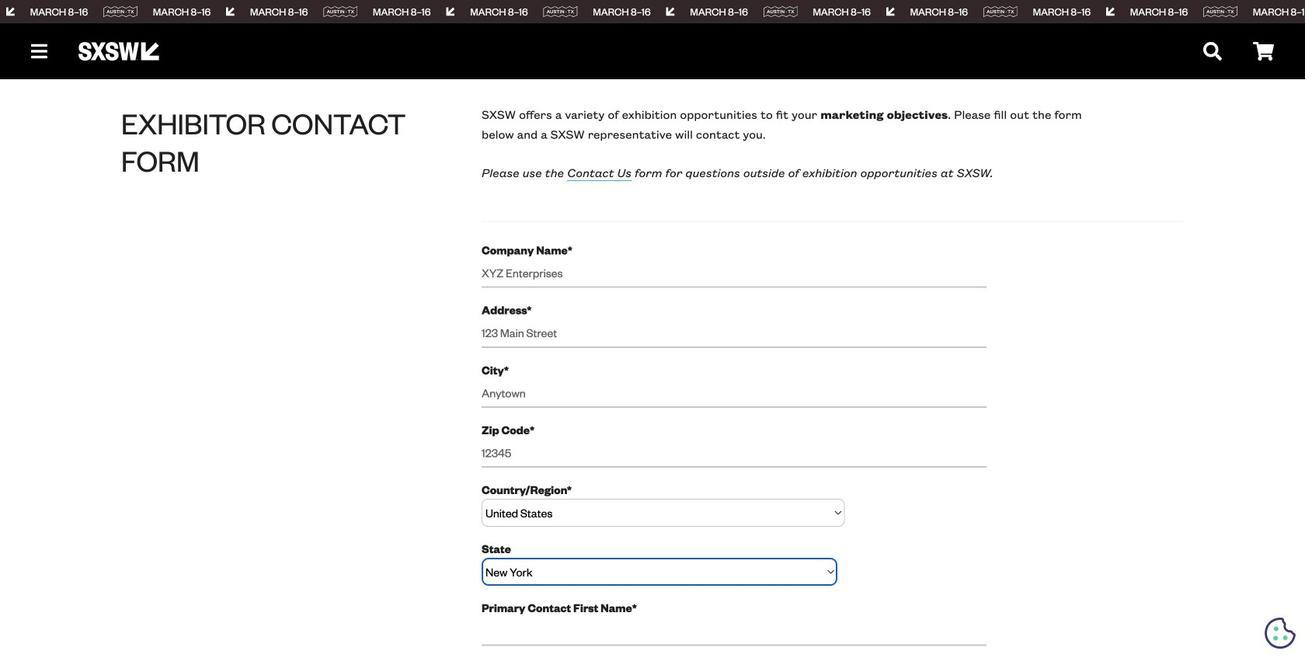Task type: locate. For each thing, give the bounding box(es) containing it.
None text field
[[482, 617, 987, 646]]

None text field
[[482, 259, 987, 288], [482, 319, 987, 348], [482, 379, 987, 408], [482, 439, 987, 468], [482, 259, 987, 288], [482, 319, 987, 348], [482, 379, 987, 408], [482, 439, 987, 468]]

sxsw image
[[79, 42, 159, 61]]

toggle site navigation image
[[31, 42, 47, 61]]

dialog
[[0, 0, 1306, 658]]



Task type: describe. For each thing, give the bounding box(es) containing it.
cookie preferences image
[[1265, 618, 1297, 649]]

toggle site search image
[[1204, 42, 1223, 61]]



Task type: vqa. For each thing, say whether or not it's contained in the screenshot.
dialog
yes



